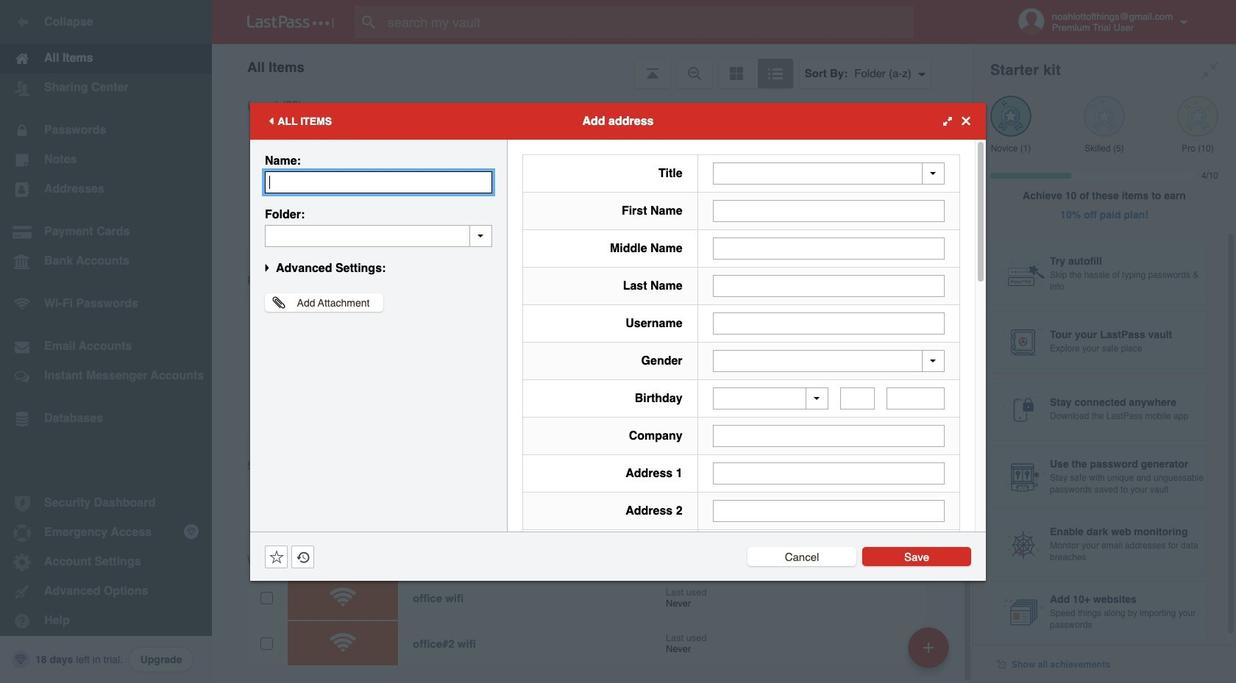 Task type: locate. For each thing, give the bounding box(es) containing it.
None text field
[[713, 200, 945, 222], [265, 225, 493, 247], [887, 388, 945, 410], [713, 426, 945, 448], [713, 501, 945, 523], [713, 200, 945, 222], [265, 225, 493, 247], [887, 388, 945, 410], [713, 426, 945, 448], [713, 501, 945, 523]]

None text field
[[265, 171, 493, 193], [713, 237, 945, 260], [713, 275, 945, 297], [713, 313, 945, 335], [841, 388, 876, 410], [713, 463, 945, 485], [265, 171, 493, 193], [713, 237, 945, 260], [713, 275, 945, 297], [713, 313, 945, 335], [841, 388, 876, 410], [713, 463, 945, 485]]

new item image
[[924, 643, 934, 653]]

new item navigation
[[903, 624, 959, 684]]

main navigation navigation
[[0, 0, 212, 684]]

dialog
[[250, 103, 987, 684]]

vault options navigation
[[212, 44, 973, 88]]



Task type: describe. For each thing, give the bounding box(es) containing it.
lastpass image
[[247, 15, 334, 29]]

search my vault text field
[[355, 6, 943, 38]]

Search search field
[[355, 6, 943, 38]]



